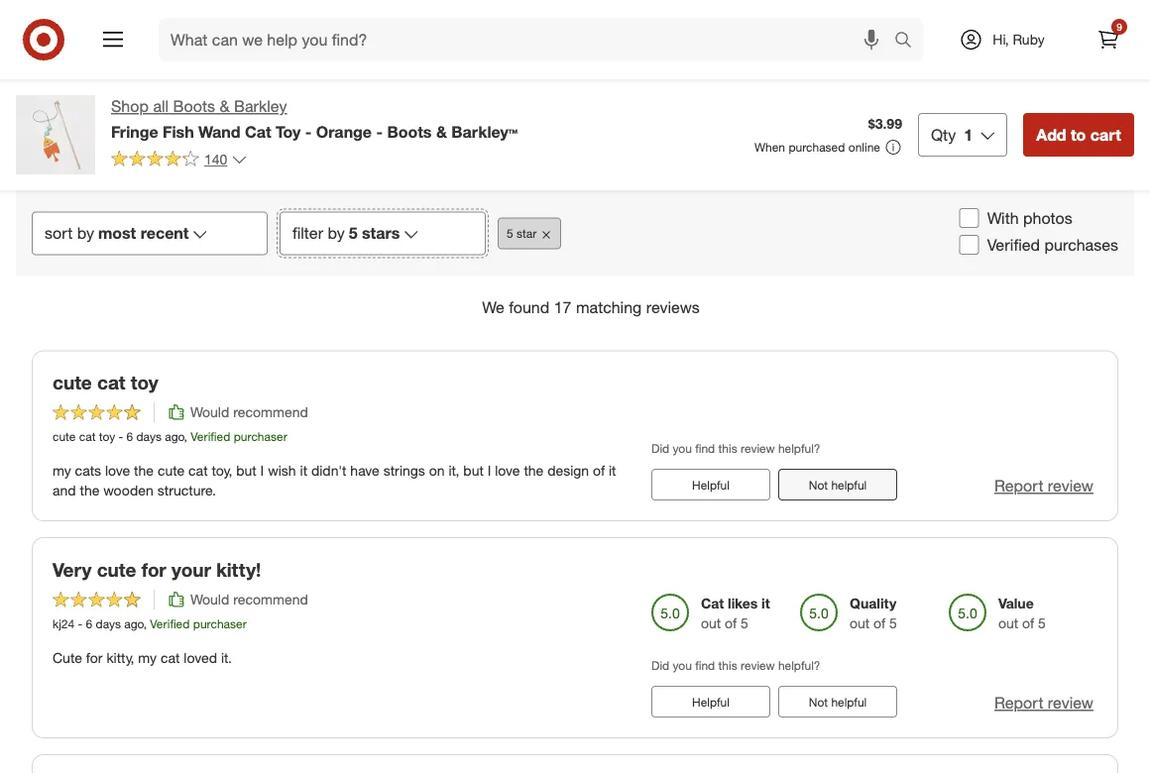 Task type: describe. For each thing, give the bounding box(es) containing it.
0 horizontal spatial it
[[300, 462, 307, 480]]

cat likes it out of 5
[[701, 595, 770, 632]]

guest review image 3 of 6, zoom in image
[[505, 0, 629, 84]]

and
[[53, 482, 76, 499]]

kitty,
[[106, 649, 134, 667]]

cat
[[245, 122, 271, 141]]

orange
[[316, 122, 372, 141]]

star
[[517, 226, 537, 241]]

0 vertical spatial ago
[[165, 429, 184, 444]]

cute cat toy - 6 days ago , verified purchaser
[[53, 429, 287, 444]]

cute for kitty, my cat loved it.
[[53, 649, 232, 667]]

Verified purchases checkbox
[[959, 235, 979, 255]]

1 love from the left
[[105, 462, 130, 480]]

0 horizontal spatial the
[[80, 482, 100, 499]]

17
[[554, 297, 572, 317]]

toy
[[276, 122, 301, 141]]

sort by most recent
[[45, 224, 189, 243]]

barkley
[[234, 97, 287, 116]]

very
[[53, 558, 92, 581]]

cart
[[1090, 125, 1121, 144]]

5 inside the quality out of 5
[[890, 615, 897, 632]]

2 i from the left
[[488, 462, 491, 480]]

2 but from the left
[[463, 462, 484, 480]]

helpful? for out of 5
[[778, 658, 820, 673]]

when purchased online
[[754, 140, 880, 155]]

guest review image 4 of 6, zoom in image
[[645, 0, 769, 84]]

wooden
[[103, 482, 154, 499]]

helpful for would recommend
[[831, 478, 867, 492]]

0 vertical spatial for
[[141, 558, 166, 581]]

quality
[[850, 595, 897, 612]]

guest review image 1 of 6, zoom in image
[[226, 0, 350, 84]]

your
[[172, 558, 211, 581]]

1
[[964, 125, 973, 144]]

1 vertical spatial ,
[[143, 617, 147, 631]]

add to cart
[[1036, 125, 1121, 144]]

this for out of 5
[[718, 658, 737, 673]]

1 i from the left
[[260, 462, 264, 480]]

cat inside cat likes it out of 5
[[701, 595, 724, 612]]

stars
[[362, 224, 400, 243]]

report for would recommend
[[994, 477, 1044, 496]]

1 horizontal spatial days
[[136, 429, 162, 444]]

quality out of 5
[[850, 595, 897, 632]]

of inside the quality out of 5
[[874, 615, 886, 632]]

we
[[482, 297, 504, 317]]

my cats love the cute cat toy, but i wish it didn't have strings on it, but i love the design of it and the wooden structure.
[[53, 462, 616, 499]]

reviews
[[646, 297, 700, 317]]

5 inside cat likes it out of 5
[[741, 615, 749, 632]]

on
[[429, 462, 445, 480]]

toy for cute cat toy
[[131, 371, 158, 394]]

with
[[987, 208, 1019, 228]]

would for for
[[190, 591, 229, 608]]

0 horizontal spatial days
[[96, 617, 121, 631]]

- right orange at the top left
[[376, 122, 383, 141]]

1 horizontal spatial &
[[436, 122, 447, 141]]

9 link
[[1087, 18, 1130, 61]]

toy,
[[212, 462, 232, 480]]

you for out of 5
[[673, 658, 692, 673]]

with photos
[[987, 208, 1073, 228]]

design
[[548, 462, 589, 480]]

you for would recommend
[[673, 441, 692, 456]]

we found 17 matching reviews
[[482, 297, 700, 317]]

1 horizontal spatial it
[[609, 462, 616, 480]]

online
[[849, 140, 880, 155]]

report review for would recommend
[[994, 477, 1094, 496]]

cute
[[53, 649, 82, 667]]

not helpful button for would recommend
[[778, 469, 897, 501]]

helpful button for out of 5
[[651, 686, 770, 718]]

0 vertical spatial purchaser
[[234, 429, 287, 444]]

helpful for out of 5
[[831, 695, 867, 709]]

hi, ruby
[[993, 31, 1045, 48]]

did for out of 5
[[651, 658, 670, 673]]

qty
[[931, 125, 956, 144]]

0 horizontal spatial &
[[220, 97, 230, 116]]

fish
[[163, 122, 194, 141]]

5 inside button
[[507, 226, 513, 241]]

did for would recommend
[[651, 441, 670, 456]]

With photos checkbox
[[959, 208, 979, 228]]

guest review image 5 of 6, zoom in image
[[785, 0, 909, 84]]

1 vertical spatial ago
[[124, 617, 143, 631]]

out inside cat likes it out of 5
[[701, 615, 721, 632]]

report review for out of 5
[[994, 694, 1094, 713]]

0 horizontal spatial for
[[86, 649, 103, 667]]

loved
[[184, 649, 217, 667]]

of inside value out of 5
[[1022, 615, 1034, 632]]

search
[[885, 32, 933, 51]]

ruby
[[1013, 31, 1045, 48]]

toy for cute cat toy - 6 days ago , verified purchaser
[[99, 429, 115, 444]]

What can we help you find? suggestions appear below search field
[[159, 18, 899, 61]]

value
[[998, 595, 1034, 612]]

image of fringe fish wand cat toy - orange - boots & barkley™ image
[[16, 95, 95, 175]]

cat up cute cat toy - 6 days ago , verified purchaser
[[97, 371, 125, 394]]

have
[[350, 462, 380, 480]]

verified purchases
[[987, 235, 1118, 254]]

cat inside my cats love the cute cat toy, but i wish it didn't have strings on it, but i love the design of it and the wooden structure.
[[188, 462, 208, 480]]

it.
[[221, 649, 232, 667]]

recommend for cute cat toy
[[233, 404, 308, 421]]

purchased
[[789, 140, 845, 155]]

of inside cat likes it out of 5
[[725, 615, 737, 632]]



Task type: locate. For each thing, give the bounding box(es) containing it.
$3.99
[[868, 115, 902, 133]]

cat up structure.
[[188, 462, 208, 480]]

matching
[[576, 297, 642, 317]]

2 did you find this review helpful? from the top
[[651, 658, 820, 673]]

toy up cats
[[99, 429, 115, 444]]

of right design
[[593, 462, 605, 480]]

would up cute cat toy - 6 days ago , verified purchaser
[[190, 404, 229, 421]]

for
[[141, 558, 166, 581], [86, 649, 103, 667]]

0 vertical spatial &
[[220, 97, 230, 116]]

3 out from the left
[[998, 615, 1019, 632]]

recommend for very cute for your kitty!
[[233, 591, 308, 608]]

wand
[[198, 122, 241, 141]]

strings
[[383, 462, 425, 480]]

very cute for your kitty!
[[53, 558, 261, 581]]

1 vertical spatial would
[[190, 591, 229, 608]]

1 would recommend from the top
[[190, 404, 308, 421]]

1 vertical spatial report
[[994, 694, 1044, 713]]

cat up cats
[[79, 429, 96, 444]]

report for out of 5
[[994, 694, 1044, 713]]

boots up fish
[[173, 97, 215, 116]]

report review button for would recommend
[[994, 475, 1094, 498]]

love up wooden
[[105, 462, 130, 480]]

2 would recommend from the top
[[190, 591, 308, 608]]

search button
[[885, 18, 933, 65]]

love right it,
[[495, 462, 520, 480]]

0 horizontal spatial 6
[[86, 617, 92, 631]]

0 horizontal spatial my
[[53, 462, 71, 480]]

to
[[1071, 125, 1086, 144]]

1 horizontal spatial boots
[[387, 122, 432, 141]]

filter
[[293, 224, 323, 243]]

purchaser up it.
[[193, 617, 247, 631]]

2 would from the top
[[190, 591, 229, 608]]

1 by from the left
[[77, 224, 94, 243]]

0 vertical spatial report review button
[[994, 475, 1094, 498]]

for left "kitty,"
[[86, 649, 103, 667]]

1 this from the top
[[718, 441, 737, 456]]

0 vertical spatial you
[[673, 441, 692, 456]]

helpful? for would recommend
[[778, 441, 820, 456]]

not helpful for would recommend
[[809, 478, 867, 492]]

1 horizontal spatial toy
[[131, 371, 158, 394]]

not helpful
[[809, 478, 867, 492], [809, 695, 867, 709]]

did you find this review helpful? for out of 5
[[651, 658, 820, 673]]

i right it,
[[488, 462, 491, 480]]

this
[[718, 441, 737, 456], [718, 658, 737, 673]]

did you find this review helpful? for would recommend
[[651, 441, 820, 456]]

it right design
[[609, 462, 616, 480]]

value out of 5
[[998, 595, 1046, 632]]

of inside my cats love the cute cat toy, but i wish it didn't have strings on it, but i love the design of it and the wooden structure.
[[593, 462, 605, 480]]

9
[[1117, 20, 1122, 33]]

find
[[695, 441, 715, 456], [695, 658, 715, 673]]

would recommend for very cute for your kitty!
[[190, 591, 308, 608]]

would for toy
[[190, 404, 229, 421]]

2 horizontal spatial out
[[998, 615, 1019, 632]]

1 horizontal spatial but
[[463, 462, 484, 480]]

2 vertical spatial verified
[[150, 617, 190, 631]]

1 report review button from the top
[[994, 475, 1094, 498]]

report review button for out of 5
[[994, 692, 1094, 715]]

1 vertical spatial &
[[436, 122, 447, 141]]

1 vertical spatial 6
[[86, 617, 92, 631]]

0 horizontal spatial verified
[[150, 617, 190, 631]]

verified down with
[[987, 235, 1040, 254]]

purchaser up wish at the bottom of page
[[234, 429, 287, 444]]

report
[[994, 477, 1044, 496], [994, 694, 1044, 713]]

1 horizontal spatial ago
[[165, 429, 184, 444]]

would recommend up toy,
[[190, 404, 308, 421]]

2 you from the top
[[673, 658, 692, 673]]

my
[[53, 462, 71, 480], [138, 649, 157, 667]]

shop all boots & barkley fringe fish wand cat toy - orange - boots & barkley™
[[111, 97, 518, 141]]

1 helpful from the top
[[831, 478, 867, 492]]

2 find from the top
[[695, 658, 715, 673]]

1 you from the top
[[673, 441, 692, 456]]

of down likes
[[725, 615, 737, 632]]

0 vertical spatial ,
[[184, 429, 187, 444]]

would recommend
[[190, 404, 308, 421], [190, 591, 308, 608]]

, up structure.
[[184, 429, 187, 444]]

1 vertical spatial my
[[138, 649, 157, 667]]

2 helpful from the top
[[831, 695, 867, 709]]

1 would from the top
[[190, 404, 229, 421]]

6 up wooden
[[126, 429, 133, 444]]

recommend
[[233, 404, 308, 421], [233, 591, 308, 608]]

2 helpful? from the top
[[778, 658, 820, 673]]

1 horizontal spatial my
[[138, 649, 157, 667]]

2 horizontal spatial the
[[524, 462, 544, 480]]

5 star
[[507, 226, 537, 241]]

helpful for out of 5
[[692, 695, 730, 709]]

did
[[651, 441, 670, 456], [651, 658, 670, 673]]

cute
[[53, 371, 92, 394], [53, 429, 76, 444], [158, 462, 185, 480], [97, 558, 136, 581]]

1 vertical spatial did you find this review helpful?
[[651, 658, 820, 673]]

helpful button
[[651, 469, 770, 501], [651, 686, 770, 718]]

1 horizontal spatial verified
[[191, 429, 230, 444]]

likes
[[728, 595, 758, 612]]

by for filter by
[[328, 224, 345, 243]]

days up "kitty,"
[[96, 617, 121, 631]]

2 report from the top
[[994, 694, 1044, 713]]

barkley™
[[451, 122, 518, 141]]

helpful button for would recommend
[[651, 469, 770, 501]]

1 did you find this review helpful? from the top
[[651, 441, 820, 456]]

0 vertical spatial not
[[809, 478, 828, 492]]

shop
[[111, 97, 149, 116]]

0 vertical spatial not helpful
[[809, 478, 867, 492]]

0 horizontal spatial ago
[[124, 617, 143, 631]]

0 vertical spatial not helpful button
[[778, 469, 897, 501]]

out
[[701, 615, 721, 632], [850, 615, 870, 632], [998, 615, 1019, 632]]

by right filter
[[328, 224, 345, 243]]

toy up cute cat toy - 6 days ago , verified purchaser
[[131, 371, 158, 394]]

guest review image 2 of 6, zoom in image
[[365, 0, 489, 84]]

helpful for would recommend
[[692, 478, 730, 492]]

0 vertical spatial would recommend
[[190, 404, 308, 421]]

1 vertical spatial not helpful
[[809, 695, 867, 709]]

the left design
[[524, 462, 544, 480]]

0 vertical spatial helpful
[[831, 478, 867, 492]]

cat left loved
[[161, 649, 180, 667]]

find for would recommend
[[695, 441, 715, 456]]

0 vertical spatial toy
[[131, 371, 158, 394]]

1 vertical spatial not helpful button
[[778, 686, 897, 718]]

1 vertical spatial did
[[651, 658, 670, 673]]

0 vertical spatial did you find this review helpful?
[[651, 441, 820, 456]]

1 not helpful from the top
[[809, 478, 867, 492]]

1 helpful? from the top
[[778, 441, 820, 456]]

recommend down kitty!
[[233, 591, 308, 608]]

1 vertical spatial recommend
[[233, 591, 308, 608]]

1 report from the top
[[994, 477, 1044, 496]]

2 horizontal spatial verified
[[987, 235, 1040, 254]]

kj24
[[53, 617, 75, 631]]

it inside cat likes it out of 5
[[762, 595, 770, 612]]

6
[[126, 429, 133, 444], [86, 617, 92, 631]]

1 vertical spatial days
[[96, 617, 121, 631]]

0 horizontal spatial love
[[105, 462, 130, 480]]

cats
[[75, 462, 101, 480]]

it right likes
[[762, 595, 770, 612]]

0 vertical spatial my
[[53, 462, 71, 480]]

by right sort
[[77, 224, 94, 243]]

0 horizontal spatial ,
[[143, 617, 147, 631]]

boots right orange at the top left
[[387, 122, 432, 141]]

0 vertical spatial report
[[994, 477, 1044, 496]]

ago up structure.
[[165, 429, 184, 444]]

1 did from the top
[[651, 441, 670, 456]]

it right wish at the bottom of page
[[300, 462, 307, 480]]

2 helpful button from the top
[[651, 686, 770, 718]]

of
[[593, 462, 605, 480], [725, 615, 737, 632], [874, 615, 886, 632], [1022, 615, 1034, 632]]

1 but from the left
[[236, 462, 257, 480]]

verified up toy,
[[191, 429, 230, 444]]

1 not helpful button from the top
[[778, 469, 897, 501]]

6 right kj24
[[86, 617, 92, 631]]

helpful?
[[778, 441, 820, 456], [778, 658, 820, 673]]

1 vertical spatial verified
[[191, 429, 230, 444]]

1 vertical spatial toy
[[99, 429, 115, 444]]

not helpful button
[[778, 469, 897, 501], [778, 686, 897, 718]]

1 vertical spatial helpful
[[692, 695, 730, 709]]

by for sort by
[[77, 224, 94, 243]]

kitty!
[[216, 558, 261, 581]]

add to cart button
[[1023, 113, 1134, 157]]

you
[[673, 441, 692, 456], [673, 658, 692, 673]]

0 vertical spatial find
[[695, 441, 715, 456]]

the down cats
[[80, 482, 100, 499]]

cute inside my cats love the cute cat toy, but i wish it didn't have strings on it, but i love the design of it and the wooden structure.
[[158, 462, 185, 480]]

1 vertical spatial helpful
[[831, 695, 867, 709]]

boots
[[173, 97, 215, 116], [387, 122, 432, 141]]

1 horizontal spatial ,
[[184, 429, 187, 444]]

days
[[136, 429, 162, 444], [96, 617, 121, 631]]

all
[[153, 97, 169, 116]]

2 love from the left
[[495, 462, 520, 480]]

0 vertical spatial would
[[190, 404, 229, 421]]

report review
[[994, 477, 1094, 496], [994, 694, 1094, 713]]

1 vertical spatial helpful?
[[778, 658, 820, 673]]

2 not helpful from the top
[[809, 695, 867, 709]]

0 vertical spatial report review
[[994, 477, 1094, 496]]

1 vertical spatial find
[[695, 658, 715, 673]]

by
[[77, 224, 94, 243], [328, 224, 345, 243]]

0 vertical spatial days
[[136, 429, 162, 444]]

1 vertical spatial helpful button
[[651, 686, 770, 718]]

but right toy,
[[236, 462, 257, 480]]

it,
[[449, 462, 460, 480]]

cute cat toy
[[53, 371, 158, 394]]

verified
[[987, 235, 1040, 254], [191, 429, 230, 444], [150, 617, 190, 631]]

1 horizontal spatial the
[[134, 462, 154, 480]]

find for out of 5
[[695, 658, 715, 673]]

2 helpful from the top
[[692, 695, 730, 709]]

wish
[[268, 462, 296, 480]]

would recommend down kitty!
[[190, 591, 308, 608]]

my right "kitty,"
[[138, 649, 157, 667]]

0 vertical spatial boots
[[173, 97, 215, 116]]

not for would recommend
[[809, 478, 828, 492]]

0 horizontal spatial i
[[260, 462, 264, 480]]

0 horizontal spatial out
[[701, 615, 721, 632]]

helpful
[[692, 478, 730, 492], [692, 695, 730, 709]]

1 horizontal spatial by
[[328, 224, 345, 243]]

5 inside value out of 5
[[1038, 615, 1046, 632]]

the up wooden
[[134, 462, 154, 480]]

& up wand
[[220, 97, 230, 116]]

1 out from the left
[[701, 615, 721, 632]]

verified up cute for kitty, my cat loved it.
[[150, 617, 190, 631]]

1 vertical spatial purchaser
[[193, 617, 247, 631]]

2 this from the top
[[718, 658, 737, 673]]

cat
[[97, 371, 125, 394], [79, 429, 96, 444], [188, 462, 208, 480], [701, 595, 724, 612], [161, 649, 180, 667]]

out for quality out of 5
[[850, 615, 870, 632]]

0 vertical spatial 6
[[126, 429, 133, 444]]

not for out of 5
[[809, 695, 828, 709]]

structure.
[[157, 482, 216, 499]]

- right kj24
[[78, 617, 82, 631]]

1 report review from the top
[[994, 477, 1094, 496]]

2 recommend from the top
[[233, 591, 308, 608]]

1 vertical spatial this
[[718, 658, 737, 673]]

this for would recommend
[[718, 441, 737, 456]]

1 vertical spatial boots
[[387, 122, 432, 141]]

0 vertical spatial verified
[[987, 235, 1040, 254]]

my up "and"
[[53, 462, 71, 480]]

0 vertical spatial recommend
[[233, 404, 308, 421]]

1 not from the top
[[809, 478, 828, 492]]

hi,
[[993, 31, 1009, 48]]

&
[[220, 97, 230, 116], [436, 122, 447, 141]]

0 vertical spatial helpful?
[[778, 441, 820, 456]]

1 find from the top
[[695, 441, 715, 456]]

recommend up wish at the bottom of page
[[233, 404, 308, 421]]

2 by from the left
[[328, 224, 345, 243]]

2 report review button from the top
[[994, 692, 1094, 715]]

the
[[134, 462, 154, 480], [524, 462, 544, 480], [80, 482, 100, 499]]

1 helpful button from the top
[[651, 469, 770, 501]]

add
[[1036, 125, 1066, 144]]

- up wooden
[[118, 429, 123, 444]]

sort
[[45, 224, 73, 243]]

cat left likes
[[701, 595, 724, 612]]

of down quality
[[874, 615, 886, 632]]

didn't
[[311, 462, 346, 480]]

2 out from the left
[[850, 615, 870, 632]]

1 vertical spatial you
[[673, 658, 692, 673]]

found
[[509, 297, 550, 317]]

2 horizontal spatial it
[[762, 595, 770, 612]]

0 vertical spatial this
[[718, 441, 737, 456]]

kj24 - 6 days ago , verified purchaser
[[53, 617, 247, 631]]

love
[[105, 462, 130, 480], [495, 462, 520, 480]]

5
[[349, 224, 358, 243], [507, 226, 513, 241], [741, 615, 749, 632], [890, 615, 897, 632], [1038, 615, 1046, 632]]

my inside my cats love the cute cat toy, but i wish it didn't have strings on it, but i love the design of it and the wooden structure.
[[53, 462, 71, 480]]

most
[[98, 224, 136, 243]]

not helpful button for out of 5
[[778, 686, 897, 718]]

1 vertical spatial report review
[[994, 694, 1094, 713]]

1 horizontal spatial i
[[488, 462, 491, 480]]

1 horizontal spatial love
[[495, 462, 520, 480]]

2 did from the top
[[651, 658, 670, 673]]

140 link
[[111, 150, 247, 172]]

report review button
[[994, 475, 1094, 498], [994, 692, 1094, 715]]

1 vertical spatial for
[[86, 649, 103, 667]]

1 vertical spatial would recommend
[[190, 591, 308, 608]]

0 horizontal spatial boots
[[173, 97, 215, 116]]

1 vertical spatial report review button
[[994, 692, 1094, 715]]

1 horizontal spatial 6
[[126, 429, 133, 444]]

- right toy
[[305, 122, 312, 141]]

out for value out of 5
[[998, 615, 1019, 632]]

140
[[204, 151, 227, 168]]

1 vertical spatial not
[[809, 695, 828, 709]]

0 vertical spatial helpful
[[692, 478, 730, 492]]

5 star button
[[498, 218, 561, 249]]

2 not from the top
[[809, 695, 828, 709]]

but right it,
[[463, 462, 484, 480]]

recent
[[140, 224, 189, 243]]

for left the your
[[141, 558, 166, 581]]

1 helpful from the top
[[692, 478, 730, 492]]

fringe
[[111, 122, 158, 141]]

& left barkley™
[[436, 122, 447, 141]]

but
[[236, 462, 257, 480], [463, 462, 484, 480]]

would down the your
[[190, 591, 229, 608]]

, up cute for kitty, my cat loved it.
[[143, 617, 147, 631]]

,
[[184, 429, 187, 444], [143, 617, 147, 631]]

1 horizontal spatial out
[[850, 615, 870, 632]]

ago up cute for kitty, my cat loved it.
[[124, 617, 143, 631]]

1 recommend from the top
[[233, 404, 308, 421]]

0 vertical spatial did
[[651, 441, 670, 456]]

0 horizontal spatial but
[[236, 462, 257, 480]]

0 vertical spatial helpful button
[[651, 469, 770, 501]]

photos
[[1023, 208, 1073, 228]]

filter by 5 stars
[[293, 224, 400, 243]]

would recommend for cute cat toy
[[190, 404, 308, 421]]

out inside value out of 5
[[998, 615, 1019, 632]]

0 horizontal spatial by
[[77, 224, 94, 243]]

days up wooden
[[136, 429, 162, 444]]

0 horizontal spatial toy
[[99, 429, 115, 444]]

2 report review from the top
[[994, 694, 1094, 713]]

purchases
[[1045, 235, 1118, 254]]

review
[[741, 441, 775, 456], [1048, 477, 1094, 496], [741, 658, 775, 673], [1048, 694, 1094, 713]]

ago
[[165, 429, 184, 444], [124, 617, 143, 631]]

-
[[305, 122, 312, 141], [376, 122, 383, 141], [118, 429, 123, 444], [78, 617, 82, 631]]

2 not helpful button from the top
[[778, 686, 897, 718]]

of down value
[[1022, 615, 1034, 632]]

out inside the quality out of 5
[[850, 615, 870, 632]]

qty 1
[[931, 125, 973, 144]]

when
[[754, 140, 785, 155]]

1 horizontal spatial for
[[141, 558, 166, 581]]

not helpful for out of 5
[[809, 695, 867, 709]]

i left wish at the bottom of page
[[260, 462, 264, 480]]

not
[[809, 478, 828, 492], [809, 695, 828, 709]]



Task type: vqa. For each thing, say whether or not it's contained in the screenshot.
right out
yes



